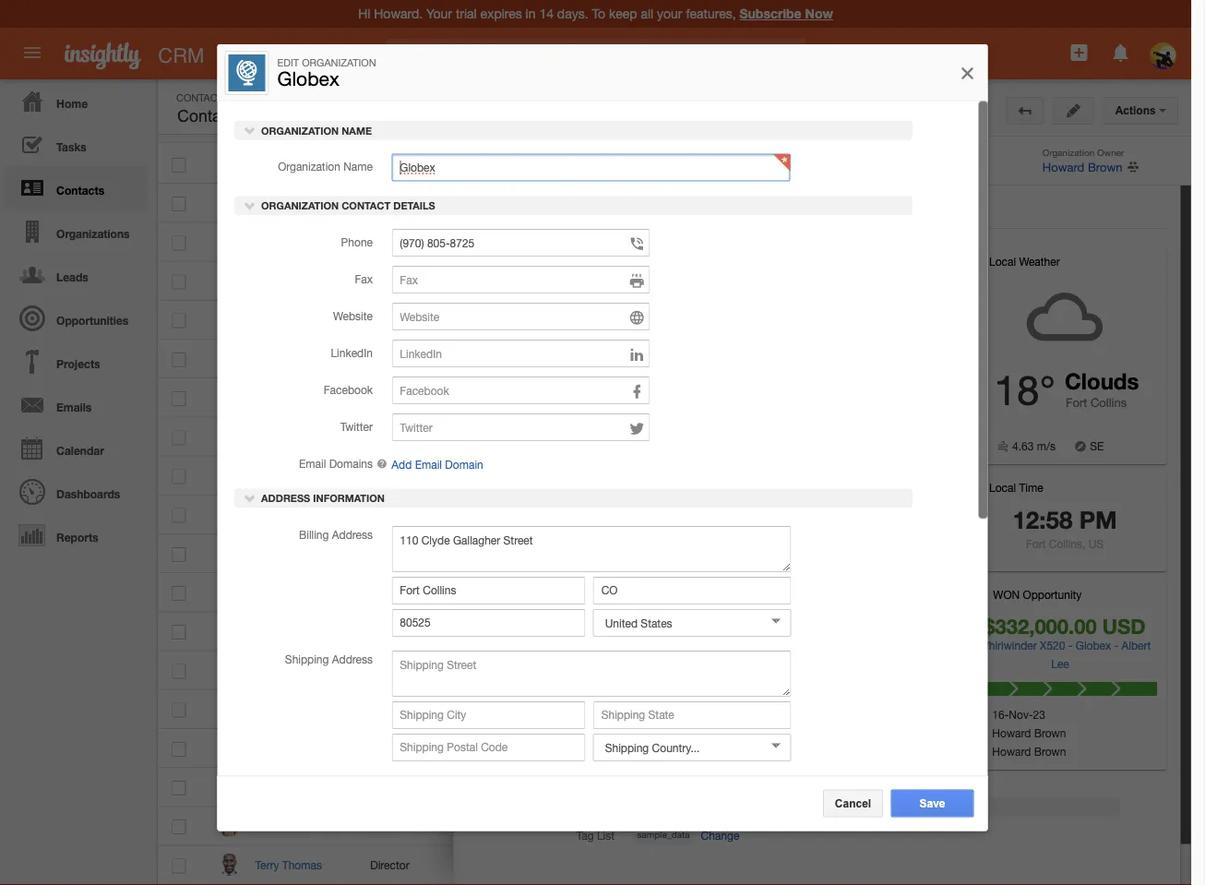 Task type: vqa. For each thing, say whether or not it's contained in the screenshot.
the topmost BILLING ADDRESS
yes



Task type: locate. For each thing, give the bounding box(es) containing it.
12 row from the top
[[158, 574, 910, 613]]

row containing facilities manager
[[158, 574, 910, 613]]

0 horizontal spatial twitter
[[340, 420, 373, 433]]

email domains for $332,000.00
[[541, 500, 615, 513]]

0 vertical spatial local
[[990, 255, 1017, 268]]

activity right the last
[[579, 708, 615, 721]]

facility for albert lee
[[370, 196, 405, 209]]

Shipping City text field
[[391, 701, 585, 729]]

1 horizontal spatial lee
[[1052, 657, 1070, 670]]

follow image for poliver@northumbria.edu
[[831, 741, 849, 758]]

property manager cell
[[356, 301, 471, 340], [356, 340, 471, 379]]

1 vertical spatial collins,
[[796, 562, 833, 575]]

1 horizontal spatial billing
[[541, 562, 571, 575]]

1 local from the top
[[990, 255, 1017, 268]]

facility manager for flores
[[370, 664, 452, 677]]

organization name
[[258, 124, 372, 136], [278, 160, 373, 173], [498, 252, 611, 264], [520, 300, 615, 313]]

4 row from the top
[[158, 223, 910, 262]]

email down facebook
[[299, 457, 326, 470]]

manager right facilities at the bottom of the page
[[417, 586, 460, 599]]

1 vertical spatial director
[[370, 742, 410, 755]]

1 follow image from the top
[[831, 156, 849, 174]]

information inside 'globex' 'dialog'
[[313, 492, 384, 504]]

row containing finance director
[[158, 690, 910, 729]]

None checkbox
[[172, 158, 186, 173], [172, 275, 186, 289], [172, 353, 186, 367], [172, 470, 186, 484], [172, 508, 186, 523], [172, 625, 186, 640], [172, 742, 186, 757], [172, 158, 186, 173], [172, 275, 186, 289], [172, 353, 186, 367], [172, 470, 186, 484], [172, 508, 186, 523], [172, 625, 186, 640], [172, 742, 186, 757]]

2 vertical spatial (970)
[[634, 359, 658, 371]]

ceo cell up facilities manager
[[356, 535, 471, 574]]

4 follow image from the top
[[831, 390, 849, 407]]

110 clyde gallagher street, fort collins, co, 80525, united states
[[634, 562, 963, 575]]

howard brown link down owner
[[1043, 160, 1123, 174]]

1 vertical spatial import
[[938, 216, 970, 229]]

8 follow image from the top
[[831, 624, 849, 641]]

0 horizontal spatial fort
[[773, 562, 793, 575]]

phone up fax
[[341, 235, 373, 248]]

email
[[600, 119, 629, 132], [299, 457, 326, 470], [415, 458, 442, 471], [541, 500, 568, 513]]

property manager down fax
[[370, 313, 460, 326]]

0 vertical spatial albert
[[255, 196, 285, 209]]

of inside vp of sales cell
[[388, 235, 397, 248]]

1 property manager cell from the top
[[356, 301, 471, 340]]

samantha
[[255, 820, 306, 833]]

of inside director of recruiting cell
[[413, 742, 422, 755]]

organization inside edit organization globex
[[302, 56, 376, 68]]

0 vertical spatial nov-
[[954, 292, 978, 305]]

information up remember on the bottom
[[566, 617, 638, 629]]

1 row from the top
[[158, 108, 909, 143]]

0 horizontal spatial sample_data link
[[634, 825, 694, 845]]

19 row from the top
[[158, 846, 910, 885]]

0 horizontal spatial website
[[333, 309, 373, 322]]

dates
[[520, 644, 548, 657]]

0 vertical spatial collins,
[[1050, 537, 1086, 550]]

0 vertical spatial ceo cell
[[356, 262, 471, 301]]

0 vertical spatial list
[[737, 119, 756, 132]]

1 horizontal spatial tag list
[[715, 119, 756, 132]]

contacts up "organizations" link
[[56, 184, 104, 197]]

notes for import contacts and notes
[[1044, 216, 1073, 229]]

domains left add
[[329, 457, 373, 470]]

website inside 'globex' 'dialog'
[[333, 309, 373, 322]]

ceo for carlossmith@warbucks.com
[[370, 274, 394, 287]]

row containing director of recruiting
[[158, 729, 910, 768]]

organization down fax text box at top
[[520, 300, 583, 313]]

local for local time
[[990, 481, 1017, 494]]

facility manager cell for flores
[[356, 651, 471, 690]]

0 vertical spatial billing address
[[299, 528, 373, 541]]

sample_data inside samright@nakatomi.com sample_data
[[720, 821, 773, 832]]

0 vertical spatial organization contact details
[[258, 200, 435, 212]]

phone up the phone (970) 805-8725
[[485, 119, 519, 132]]

1 vertical spatial twitter
[[582, 476, 615, 489]]

contacts up your recent imports
[[973, 242, 1018, 255]]

(970) inside cell
[[486, 196, 510, 209]]

linkedin for $332,000.00 usd
[[573, 429, 615, 442]]

1 vertical spatial linkedin
[[573, 429, 615, 442]]

0 vertical spatial 8725
[[528, 160, 555, 174]]

Fax text field
[[391, 266, 650, 293]]

email domains inside 'globex' 'dialog'
[[299, 457, 373, 470]]

linkedin inside 'globex' 'dialog'
[[331, 346, 373, 359]]

16 row from the top
[[158, 729, 910, 768]]

2 follow image from the top
[[831, 234, 849, 252]]

follow image for marksakda@ocair.com
[[831, 624, 849, 641]]

0 horizontal spatial address information
[[258, 492, 384, 504]]

1 horizontal spatial billing address
[[541, 562, 615, 575]]

recruiting
[[425, 742, 476, 755]]

row
[[158, 108, 909, 143], [158, 145, 910, 184], [158, 184, 910, 223], [158, 223, 910, 262], [158, 262, 910, 301], [158, 301, 910, 340], [158, 340, 910, 379], [158, 379, 910, 418], [158, 418, 910, 457], [158, 457, 910, 496], [158, 496, 910, 535], [158, 574, 910, 613], [158, 613, 910, 651], [158, 651, 910, 690], [158, 690, 910, 729], [158, 729, 910, 768], [158, 768, 910, 807], [158, 807, 910, 846], [158, 846, 910, 885]]

11 row from the top
[[158, 496, 910, 535]]

organization contact details up vp
[[258, 200, 435, 212]]

2 smartmerge from the top
[[922, 166, 983, 179]]

of left the last
[[542, 708, 552, 721]]

property up facebook
[[370, 352, 413, 365]]

row containing howard brown
[[158, 379, 910, 418]]

contacts
[[176, 91, 230, 103], [177, 107, 243, 126], [986, 166, 1031, 179], [56, 184, 104, 197], [973, 216, 1018, 229], [973, 242, 1018, 255]]

opportunity image
[[971, 588, 986, 603]]

organization inside organization owner howard brown
[[1043, 147, 1095, 157]]

ngomez@cyberdyne.com
[[601, 703, 726, 716]]

row group containing aaron lang
[[158, 145, 910, 886]]

2 ceo from the top
[[370, 547, 394, 560]]

follow image for fifth row from the top
[[831, 273, 849, 291]]

facility manager cell for lee
[[356, 184, 471, 223]]

23
[[978, 292, 991, 305], [1034, 708, 1046, 721]]

805- inside the phone (970) 805-8725
[[503, 160, 528, 174]]

2 property from the top
[[370, 352, 413, 365]]

1 vertical spatial 8725
[[536, 196, 560, 209]]

shipping inside 'globex' 'dialog'
[[285, 652, 329, 665]]

notes
[[305, 107, 345, 126]]

165633779
[[634, 279, 689, 292]]

2 vertical spatial director
[[370, 859, 410, 872]]

to
[[552, 644, 561, 657]]

follow image for blane@jakubowski.com
[[831, 234, 849, 252]]

manager for row containing nicholas flores
[[408, 664, 452, 677]]

2 property manager from the top
[[370, 352, 460, 365]]

phone field image for phone
[[629, 234, 645, 253]]

1 vertical spatial howard brown link
[[255, 391, 338, 404]]

tag list
[[715, 119, 756, 132], [577, 829, 615, 842]]

chevron down image
[[243, 123, 256, 136], [243, 199, 256, 212], [243, 491, 256, 504]]

16- right actual close date icon
[[993, 708, 1010, 721]]

phone left (970) 805-8725 link
[[583, 359, 615, 371]]

howard brown for responsible user icon
[[990, 727, 1067, 740]]

row group
[[158, 145, 910, 886]]

lee inside $332,000.00 usd whirlwinder x520 - globex - albert lee
[[1052, 657, 1070, 670]]

actual close date image
[[973, 708, 990, 721]]

1 horizontal spatial 23
[[1034, 708, 1046, 721]]

billing down "reyes" on the left bottom of the page
[[299, 528, 329, 541]]

3 follow image from the top
[[831, 312, 849, 330]]

twitter up 110 clyde gallagher street text field
[[582, 476, 615, 489]]

domains inside 'globex' 'dialog'
[[329, 457, 373, 470]]

import down /
[[938, 216, 970, 229]]

property for chrisochen@kinggroup.com
[[370, 313, 413, 326]]

1 horizontal spatial -
[[1115, 639, 1119, 652]]

howard down contacts
[[1043, 160, 1085, 174]]

facility manager cell up finance director
[[356, 651, 471, 690]]

(078) 1623-4369
[[486, 742, 567, 755]]

2 vertical spatial change
[[701, 829, 740, 842]]

follow image for mnichols@parkerandco.com
[[831, 585, 849, 602]]

details up (419)
[[485, 204, 521, 217]]

Shipping State text field
[[593, 701, 792, 729]]

organization left the record permissions image
[[520, 91, 594, 103]]

phone field image down activity link
[[629, 234, 645, 253]]

None checkbox
[[172, 118, 186, 132], [172, 197, 186, 212], [172, 236, 186, 251], [172, 314, 186, 328], [172, 392, 186, 406], [172, 431, 186, 445], [172, 547, 186, 562], [172, 586, 186, 601], [172, 664, 186, 679], [172, 703, 186, 718], [172, 781, 186, 796], [172, 820, 186, 835], [172, 859, 186, 874], [172, 118, 186, 132], [172, 197, 186, 212], [172, 236, 186, 251], [172, 314, 186, 328], [172, 392, 186, 406], [172, 431, 186, 445], [172, 547, 186, 562], [172, 586, 186, 601], [172, 664, 186, 679], [172, 703, 186, 718], [172, 781, 186, 796], [172, 820, 186, 835], [172, 859, 186, 874]]

2 horizontal spatial website
[[616, 147, 649, 157]]

director up director of recruiting
[[413, 703, 452, 716]]

(970) 805-8725 inside cell
[[486, 196, 560, 209]]

1 notes from the top
[[1044, 216, 1073, 229]]

2 manager cell from the top
[[356, 457, 471, 496]]

phone field image
[[629, 234, 645, 253], [629, 271, 645, 290]]

emails
[[56, 401, 92, 414]]

2 vertical spatial 8725
[[684, 359, 709, 371]]

organization image
[[471, 90, 508, 127]]

(970)
[[474, 160, 500, 174], [486, 196, 510, 209], [634, 359, 658, 371]]

16- for 16-nov-23
[[993, 708, 1010, 721]]

facility manager cell
[[356, 184, 471, 223], [356, 651, 471, 690]]

14 row from the top
[[158, 651, 910, 690]]

contacts contacts with no notes in the last 7 days
[[176, 91, 479, 126]]

1 vertical spatial smartmerge
[[922, 166, 983, 179]]

1 smartmerge from the top
[[922, 139, 995, 151]]

9 row from the top
[[158, 418, 910, 457]]

nicholas flores link
[[255, 664, 341, 677]]

domains for edit organization
[[329, 457, 373, 470]]

0 horizontal spatial linkedin
[[331, 346, 373, 359]]

address information up additional information on the bottom of page
[[498, 535, 624, 547]]

follow image
[[831, 156, 849, 174], [831, 234, 849, 252], [831, 312, 849, 330], [831, 390, 849, 407], [831, 507, 849, 524], [831, 546, 849, 563], [831, 585, 849, 602], [831, 624, 849, 641], [831, 663, 849, 680], [831, 741, 849, 758]]

1 vertical spatial lee
[[1052, 657, 1070, 670]]

Facebook text field
[[391, 377, 650, 404]]

1 vertical spatial property manager
[[370, 352, 460, 365]]

tag inside row
[[715, 119, 734, 132]]

howard brown for "opportunity owner" icon
[[990, 745, 1067, 758]]

9 follow image from the top
[[831, 663, 849, 680]]

reports link
[[5, 513, 148, 557]]

manager cell
[[356, 418, 471, 457], [356, 457, 471, 496]]

website
[[616, 147, 649, 157], [333, 309, 373, 322], [575, 406, 615, 419]]

dates to remember
[[520, 644, 615, 657]]

billing address
[[299, 528, 373, 541], [541, 562, 615, 575]]

1 facility manager from the top
[[370, 196, 452, 209]]

contact down 16-nov-23 import link
[[922, 315, 970, 327]]

carlossmith@warbucks.com
[[601, 274, 740, 287]]

0 horizontal spatial 23
[[978, 292, 991, 305]]

1 horizontal spatial albert
[[1122, 639, 1152, 652]]

notes up 'weather'
[[1044, 216, 1073, 229]]

(65)
[[486, 157, 504, 170]]

imports
[[998, 265, 1045, 277]]

805- inside (970) 805-8725 cell
[[513, 196, 536, 209]]

katherine reyes link
[[255, 469, 345, 482]]

2 facility manager from the top
[[370, 664, 452, 677]]

howard
[[1043, 160, 1085, 174], [255, 391, 294, 404], [993, 727, 1032, 740], [993, 745, 1032, 758]]

fort inside 12:58 pm fort collins, us
[[1027, 537, 1047, 550]]

twitter inside 'globex' 'dialog'
[[340, 420, 373, 433]]

contact inside 'globex' 'dialog'
[[341, 200, 390, 212]]

cmo cell
[[356, 145, 471, 184]]

1 property from the top
[[370, 313, 413, 326]]

805- for (970) 805-8725 cell at top left
[[513, 196, 536, 209]]

Organization Name text field
[[391, 153, 790, 181]]

howard right "opportunity owner" icon
[[993, 745, 1032, 758]]

facility down cmo
[[370, 196, 405, 209]]

facility manager cell up sales
[[356, 184, 471, 223]]

facility manager for lee
[[370, 196, 452, 209]]

1 vertical spatial description
[[559, 767, 615, 780]]

18 row from the top
[[158, 807, 910, 846]]

howard brown link
[[1043, 160, 1123, 174], [255, 391, 338, 404]]

property manager
[[370, 313, 460, 326], [370, 352, 460, 365]]

2 chevron down image from the top
[[243, 199, 256, 212]]

10 row from the top
[[158, 457, 910, 496]]

opportunity owner image
[[973, 745, 990, 758]]

0 vertical spatial property
[[370, 313, 413, 326]]

(970) for (970) 805-8725 link
[[634, 359, 658, 371]]

1 vertical spatial tag
[[577, 829, 594, 842]]

1 vertical spatial address information
[[498, 535, 624, 547]]

globex up contacts contacts with no notes in the last 7 days
[[277, 67, 340, 90]]

organization contact details down website field image
[[498, 331, 675, 343]]

address right flores
[[332, 652, 373, 665]]

/
[[965, 189, 968, 201]]

albertlee@globex.com cell
[[587, 184, 711, 223]]

domains up 110 clyde gallagher street text field
[[571, 500, 615, 513]]

805- for (970) 805-8725 link
[[661, 359, 684, 371]]

1 facility manager cell from the top
[[356, 184, 471, 223]]

facility
[[370, 196, 405, 209], [370, 664, 405, 677]]

jcastillo@jakubowski.com cell
[[587, 418, 727, 457]]

now
[[806, 6, 834, 21]]

website field image
[[629, 308, 645, 327]]

address information down "reyes" on the left bottom of the page
[[258, 492, 384, 504]]

0 horizontal spatial tag
[[577, 829, 594, 842]]

2 vertical spatial ceo cell
[[356, 613, 471, 651]]

tag list up the aaron.lang@clampett.com
[[715, 119, 756, 132]]

text field image
[[629, 382, 645, 401]]

1 vertical spatial shipping address
[[285, 652, 373, 665]]

1 vertical spatial change link
[[634, 641, 678, 660]]

2 local from the top
[[990, 481, 1017, 494]]

324-
[[513, 703, 536, 716]]

shipping address
[[527, 582, 615, 595], [285, 652, 373, 665]]

albert down aaron
[[255, 196, 285, 209]]

coo cell
[[356, 807, 471, 846]]

(419) 176-2116 cell
[[471, 223, 587, 262]]

contacts for smartmerge contacts
[[986, 166, 1031, 179]]

(970) 805-8725 for (970) 805-8725 cell at top left
[[486, 196, 560, 209]]

manager down cmo "cell"
[[408, 196, 452, 209]]

contacts down contacts
[[986, 166, 1031, 179]]

0 vertical spatial 805-
[[503, 160, 528, 174]]

of for sales
[[388, 235, 397, 248]]

1 vertical spatial activity
[[579, 688, 615, 701]]

manager
[[408, 196, 452, 209], [416, 313, 460, 326], [416, 352, 460, 365], [370, 430, 414, 443], [370, 469, 414, 482], [417, 586, 460, 599], [408, 664, 452, 677]]

twitter down facebook
[[340, 420, 373, 433]]

sample_data link up "tags"
[[940, 342, 1000, 361]]

activity
[[612, 205, 648, 218], [579, 688, 615, 701], [579, 708, 615, 721]]

import for import contacts and notes
[[938, 216, 970, 229]]

marksakda@ocair.com cell
[[587, 613, 713, 651]]

add
[[391, 458, 412, 471]]

sample_data link down the poliver@northumbria.edu cell
[[634, 825, 694, 845]]

export right /
[[971, 189, 1013, 201]]

1 ceo from the top
[[370, 274, 394, 287]]

property manager cell up facebook
[[356, 340, 471, 379]]

1 horizontal spatial domains
[[571, 500, 615, 513]]

x520
[[1041, 639, 1066, 652]]

1 manager cell from the top
[[356, 418, 471, 457]]

albert right x520
[[1122, 639, 1152, 652]]

4.63
[[1013, 440, 1035, 453]]

1 vertical spatial facility
[[370, 664, 405, 677]]

owner
[[1098, 147, 1125, 157]]

row containing albert lee
[[158, 184, 910, 223]]

fort down the 12:58
[[1027, 537, 1047, 550]]

2 phone field image from the top
[[629, 271, 645, 290]]

import / export
[[922, 189, 1013, 201]]

ceo up facilities at the bottom of the page
[[370, 547, 394, 560]]

110
[[634, 562, 652, 575]]

follow image for row containing terry thomas
[[831, 857, 849, 875]]

1 horizontal spatial fort
[[1027, 537, 1047, 550]]

0 vertical spatial facility
[[370, 196, 405, 209]]

vp of sales cell
[[356, 223, 471, 262]]

ceo cell down facilities manager
[[356, 613, 471, 651]]

3 ceo cell from the top
[[356, 613, 471, 651]]

0 vertical spatial facility manager cell
[[356, 184, 471, 223]]

2 row from the top
[[158, 145, 910, 184]]

billing inside 'globex' 'dialog'
[[299, 528, 329, 541]]

subscribe now
[[740, 6, 834, 21]]

16- up contact tags in the top right of the page
[[938, 292, 954, 305]]

$332,000.00 usd whirlwinder x520 - globex - albert lee
[[979, 615, 1152, 670]]

1 horizontal spatial (970) 805-8725
[[634, 359, 709, 371]]

2 facility from the top
[[370, 664, 405, 677]]

(970) 805-8725 cell
[[471, 184, 587, 223]]

katherine
[[255, 469, 302, 482]]

billing address for edit
[[299, 528, 373, 541]]

director for director cell
[[370, 859, 410, 872]]

address down 110 clyde gallagher street text field
[[574, 582, 615, 595]]

facilities manager cell
[[356, 574, 471, 613]]

organization owner howard brown
[[1043, 147, 1125, 174]]

1 horizontal spatial email domains
[[541, 500, 615, 513]]

brown inside row
[[297, 391, 329, 404]]

1 horizontal spatial list
[[737, 119, 756, 132]]

organization left owner
[[1043, 147, 1095, 157]]

0 vertical spatial facility manager
[[370, 196, 452, 209]]

8725 up "2116"
[[536, 196, 560, 209]]

0 horizontal spatial list
[[597, 829, 615, 842]]

1 horizontal spatial collins,
[[1050, 537, 1086, 550]]

related link
[[535, 199, 597, 227]]

email domains left add
[[299, 457, 373, 470]]

(970) 805-8725 down (65) 64367228 cell
[[486, 196, 560, 209]]

follow image
[[587, 105, 605, 123], [831, 195, 849, 213], [831, 273, 849, 291], [831, 351, 849, 368], [831, 429, 849, 446], [831, 468, 849, 485], [831, 702, 849, 719], [831, 780, 849, 797], [831, 819, 849, 836], [831, 857, 849, 875]]

of up 9472
[[540, 688, 550, 701]]

carlossmith@warbucks.com cell
[[587, 262, 740, 301]]

manager inside cell
[[417, 586, 460, 599]]

(970) for (970) 805-8725 cell at top left
[[486, 196, 510, 209]]

cell
[[204, 145, 241, 184], [863, 145, 910, 184], [204, 223, 241, 262], [241, 223, 356, 262], [702, 223, 817, 262], [863, 223, 910, 262], [204, 262, 241, 301], [241, 262, 356, 301], [471, 262, 587, 301], [702, 262, 817, 301], [863, 262, 910, 301], [204, 301, 241, 340], [241, 301, 356, 340], [471, 301, 587, 340], [702, 301, 817, 340], [863, 301, 910, 340], [204, 340, 241, 379], [241, 340, 356, 379], [471, 340, 587, 379], [702, 340, 817, 379], [863, 340, 910, 379], [204, 379, 241, 418], [356, 379, 471, 418], [471, 379, 587, 418], [702, 379, 817, 418], [863, 379, 910, 418], [204, 418, 241, 457], [241, 418, 356, 457], [702, 418, 817, 457], [863, 418, 910, 457], [204, 457, 241, 496], [471, 457, 587, 496], [587, 457, 702, 496], [702, 457, 817, 496], [863, 457, 910, 496], [204, 496, 241, 535], [241, 496, 356, 535], [356, 496, 471, 535], [471, 496, 587, 535], [587, 496, 702, 535], [204, 535, 241, 574], [241, 535, 356, 574], [471, 535, 587, 574], [587, 535, 702, 574], [863, 535, 910, 574], [204, 574, 241, 613], [241, 574, 356, 613], [471, 574, 587, 613], [863, 574, 910, 613], [204, 613, 241, 651], [241, 613, 356, 651], [863, 613, 910, 651], [204, 651, 241, 690], [471, 651, 587, 690], [587, 651, 702, 690], [863, 651, 910, 690], [204, 690, 241, 729], [241, 690, 356, 729], [863, 690, 910, 729], [204, 729, 241, 768], [241, 729, 356, 768], [863, 729, 910, 768], [204, 768, 241, 807], [241, 768, 356, 807], [356, 768, 471, 807], [471, 768, 587, 807], [587, 768, 702, 807], [702, 768, 817, 807], [471, 846, 587, 885], [587, 846, 702, 885], [702, 846, 817, 885], [863, 846, 910, 885]]

property manager cell down fax
[[356, 301, 471, 340]]

and for import contacts and notes
[[1021, 216, 1041, 229]]

1 vertical spatial billing
[[541, 562, 571, 575]]

billing for edit
[[299, 528, 329, 541]]

5 follow image from the top
[[831, 507, 849, 524]]

samright@nakatomi.com sample_data
[[601, 820, 773, 833]]

1 vertical spatial sample_data link
[[634, 825, 694, 845]]

of left 'recruiting'
[[413, 742, 422, 755]]

subscribe
[[740, 6, 802, 21]]

0 horizontal spatial details
[[393, 200, 435, 212]]

title
[[370, 119, 393, 132]]

contacts link
[[5, 166, 148, 210]]

name
[[277, 119, 308, 132], [341, 124, 372, 136], [343, 160, 373, 173], [581, 252, 611, 264], [586, 300, 615, 313]]

1 facility from the top
[[370, 196, 405, 209]]

follow image for row containing katherine reyes
[[831, 468, 849, 485]]

1 vertical spatial 16-
[[993, 708, 1010, 721]]

fax
[[355, 272, 373, 285]]

3 row from the top
[[158, 184, 910, 223]]

chrisochen@kinggroup.com cell
[[587, 301, 739, 340]]

details up callen@ocair.com
[[633, 331, 675, 343]]

chevron down image up aaron
[[243, 123, 256, 136]]

ngomez@cyberdyne.com cell
[[587, 690, 726, 729]]

albert inside row
[[255, 196, 285, 209]]

activity right next
[[579, 688, 615, 701]]

change for email domains
[[639, 500, 678, 513]]

navigation
[[0, 79, 148, 557]]

1 horizontal spatial twitter
[[582, 476, 615, 489]]

(81) 152-151748 cell
[[471, 807, 587, 846]]

name inside row
[[277, 119, 308, 132]]

0 vertical spatial chevron down image
[[243, 123, 256, 136]]

0 vertical spatial fort
[[1067, 395, 1088, 410]]

linkedin
[[331, 346, 373, 359], [573, 429, 615, 442]]

import for import / export
[[922, 189, 962, 201]]

twitter for $332,000.00 usd
[[582, 476, 615, 489]]

notifications image
[[1111, 42, 1133, 64]]

10 follow image from the top
[[831, 741, 849, 758]]

2 property manager cell from the top
[[356, 340, 471, 379]]

list inside row
[[737, 119, 756, 132]]

0 vertical spatial shipping address
[[527, 582, 615, 595]]

1 text field image from the top
[[629, 345, 645, 364]]

text field image down website field image
[[629, 345, 645, 364]]

0 vertical spatial smartmerge
[[922, 139, 995, 151]]

1 vertical spatial text field image
[[629, 419, 645, 437]]

nov- right actual close date icon
[[1010, 708, 1034, 721]]

howard brown link up katherine reyes
[[255, 391, 338, 404]]

8725 up (970) 805-8725 cell at top left
[[528, 160, 555, 174]]

local
[[990, 255, 1017, 268], [990, 481, 1017, 494]]

0 vertical spatial 23
[[978, 292, 991, 305]]

2 horizontal spatial details
[[633, 331, 675, 343]]

property manager cell for chrisochen@kinggroup.com
[[356, 301, 471, 340]]

sample_data link for no tags
[[940, 342, 1000, 361]]

(970) up text field image
[[634, 359, 658, 371]]

0 horizontal spatial billing
[[299, 528, 329, 541]]

1 vertical spatial 23
[[1034, 708, 1046, 721]]

15 row from the top
[[158, 690, 910, 729]]

billing address up additional information on the bottom of page
[[541, 562, 615, 575]]

(65) 64367228 cell
[[471, 145, 587, 184]]

0 horizontal spatial organization contact details
[[258, 200, 435, 212]]

phone inside row
[[485, 119, 519, 132]]

(81) 152-151748
[[486, 820, 567, 833]]

7 follow image from the top
[[831, 585, 849, 602]]

(714) 324-9472 cell
[[471, 690, 587, 729]]

billing address inside 'globex' 'dialog'
[[299, 528, 373, 541]]

contact tags
[[922, 315, 1000, 327]]

tags
[[973, 315, 1000, 327]]

1 ceo cell from the top
[[356, 262, 471, 301]]

1 vertical spatial tag list
[[577, 829, 615, 842]]

1 horizontal spatial 16-
[[993, 708, 1010, 721]]

director down coo
[[370, 859, 410, 872]]

export
[[971, 189, 1013, 201], [938, 242, 970, 255]]

information down "reyes" on the left bottom of the page
[[313, 492, 384, 504]]

date right the (714)
[[516, 708, 539, 721]]

domains for $332,000.00 usd
[[571, 500, 615, 513]]

1 vertical spatial website
[[333, 309, 373, 322]]

linkedin up facebook
[[331, 346, 373, 359]]

organization up contacts contacts with no notes in the last 7 days
[[302, 56, 376, 68]]

leads link
[[5, 253, 148, 296]]

text field image down text field image
[[629, 419, 645, 437]]

vp of sales
[[370, 235, 427, 248]]

edit
[[277, 56, 299, 68]]

text field image for twitter
[[629, 419, 645, 437]]

2 text field image from the top
[[629, 419, 645, 437]]

2 vertical spatial fort
[[773, 562, 793, 575]]

manager up add
[[370, 430, 414, 443]]

billing address down "reyes" on the left bottom of the page
[[299, 528, 373, 541]]

fort left collins
[[1067, 395, 1088, 410]]

chevron down image down katherine
[[243, 491, 256, 504]]

1 vertical spatial facility manager cell
[[356, 651, 471, 690]]

export contacts and notes
[[934, 242, 1074, 255]]

1 vertical spatial fort
[[1027, 537, 1047, 550]]

property for callen@ocair.com
[[370, 352, 413, 365]]

manager for 14th row from the bottom of the page
[[416, 313, 460, 326]]

director
[[413, 703, 452, 716], [370, 742, 410, 755], [370, 859, 410, 872]]

7
[[426, 107, 435, 126]]

ceo cell down sales
[[356, 262, 471, 301]]

howard inside organization owner howard brown
[[1043, 160, 1085, 174]]

contacts left with on the left top of page
[[177, 107, 243, 126]]

last
[[395, 107, 421, 126]]

80525,
[[858, 562, 892, 575]]

text field image
[[629, 345, 645, 364], [629, 419, 645, 437]]

tasks
[[56, 140, 87, 153]]

property manager cell for callen@ocair.com
[[356, 340, 471, 379]]

1 phone field image from the top
[[629, 234, 645, 253]]

fort for 12:58
[[1027, 537, 1047, 550]]

0 horizontal spatial (970) 805-8725
[[486, 196, 560, 209]]

0 vertical spatial twitter
[[340, 420, 373, 433]]

import left /
[[922, 189, 962, 201]]

0 horizontal spatial collins,
[[796, 562, 833, 575]]

2 notes from the top
[[1044, 242, 1074, 255]]

m/s
[[1038, 440, 1056, 453]]

0 vertical spatial and
[[1021, 216, 1041, 229]]

email inside row
[[600, 119, 629, 132]]

row containing samantha wright
[[158, 807, 910, 846]]

0 vertical spatial tag list
[[715, 119, 756, 132]]

16- for 16-nov-23 import
[[938, 292, 954, 305]]

director of recruiting cell
[[356, 729, 476, 768]]

1 horizontal spatial howard brown link
[[1043, 160, 1123, 174]]

3 chevron down image from the top
[[243, 491, 256, 504]]

opportunity
[[1024, 588, 1083, 601]]

0 vertical spatial export
[[971, 189, 1013, 201]]

full
[[255, 119, 274, 132]]

6 row from the top
[[158, 301, 910, 340]]

6 follow image from the top
[[831, 546, 849, 563]]

0 vertical spatial description
[[501, 740, 570, 752]]

2 facility manager cell from the top
[[356, 651, 471, 690]]

0 vertical spatial domains
[[329, 457, 373, 470]]

152-
[[507, 820, 530, 833]]

manager up facebook text field
[[416, 352, 460, 365]]

description information
[[498, 740, 645, 752]]

add email domain link
[[391, 458, 483, 471]]

(714)
[[486, 703, 510, 716]]

tag right 151748
[[577, 829, 594, 842]]

ceo cell
[[356, 262, 471, 301], [356, 535, 471, 574], [356, 613, 471, 651]]

smartmerge for smartmerge contacts
[[922, 166, 983, 179]]

globex down 165633779
[[634, 300, 669, 313]]

email right add
[[415, 458, 442, 471]]

usd
[[1103, 615, 1147, 639]]

flores
[[301, 664, 331, 677]]

8 row from the top
[[158, 379, 910, 418]]

contacts for contacts contacts with no notes in the last 7 days
[[177, 107, 243, 126]]

1 vertical spatial phone field image
[[629, 271, 645, 290]]

0 horizontal spatial shipping address
[[285, 652, 373, 665]]

nov- for 16-nov-23 import
[[954, 292, 978, 305]]

8725 inside cell
[[536, 196, 560, 209]]

1 property manager from the top
[[370, 313, 460, 326]]

0 vertical spatial sample_data link
[[940, 342, 1000, 361]]

2116
[[536, 235, 560, 248]]

3 ceo from the top
[[370, 625, 394, 638]]

albert inside $332,000.00 usd whirlwinder x520 - globex - albert lee
[[1122, 639, 1152, 652]]

chevron down image for phone
[[243, 199, 256, 212]]

1 vertical spatial 805-
[[513, 196, 536, 209]]

contacts up the export contacts and notes link
[[973, 216, 1018, 229]]

fort inside "18° clouds fort collins"
[[1067, 395, 1088, 410]]

23 up tags
[[978, 292, 991, 305]]

property down fax
[[370, 313, 413, 326]]

billing up additional information on the bottom of page
[[541, 562, 571, 575]]

organization down website "text field"
[[501, 331, 578, 343]]



Task type: describe. For each thing, give the bounding box(es) containing it.
samright@nakatomi.com
[[601, 820, 723, 833]]

subscribe now link
[[740, 6, 834, 21]]

finance director
[[370, 703, 452, 716]]

projects link
[[5, 340, 148, 383]]

Billing State text field
[[593, 577, 792, 604]]

1 vertical spatial export
[[938, 242, 970, 255]]

weather
[[1020, 255, 1061, 268]]

collins
[[1091, 395, 1128, 410]]

recycle bin link
[[922, 118, 1018, 130]]

1 horizontal spatial export
[[971, 189, 1013, 201]]

18° clouds fort collins
[[995, 367, 1140, 414]]

edit organization globex
[[277, 56, 376, 90]]

director cell
[[356, 846, 471, 885]]

428-
[[513, 430, 536, 443]]

follow image for 13th row from the bottom of the page
[[831, 351, 849, 368]]

mnichols@parkerandco.com
[[601, 586, 742, 599]]

facility for nicholas flores
[[370, 664, 405, 677]]

twitter for edit organization
[[340, 420, 373, 433]]

ngomez@cyberdyne.com sample_data
[[601, 703, 773, 716]]

related
[[547, 205, 585, 218]]

additional information
[[498, 617, 638, 629]]

website for edit organization
[[333, 309, 373, 322]]

address left 110
[[574, 562, 615, 575]]

176-
[[513, 235, 536, 248]]

lee inside row
[[288, 196, 306, 209]]

(562) 428-0032 cell
[[471, 418, 587, 457]]

recycle
[[940, 118, 988, 130]]

domain
[[445, 458, 483, 471]]

samright@nakatomi.com cell
[[587, 807, 723, 846]]

opportunities link
[[5, 296, 148, 340]]

follow image for chrisochen@kinggroup.com
[[831, 312, 849, 330]]

of for next
[[540, 688, 550, 701]]

samantha wright link
[[255, 820, 350, 833]]

(970) 805-8725 for (970) 805-8725 link
[[634, 359, 709, 371]]

(078) 1623-4369 cell
[[471, 729, 587, 768]]

collins, inside 12:58 pm fort collins, us
[[1050, 537, 1086, 550]]

wright
[[309, 820, 341, 833]]

description for description
[[559, 767, 615, 780]]

notes for export contacts and notes
[[1044, 242, 1074, 255]]

globex inside $332,000.00 usd whirlwinder x520 - globex - albert lee
[[1076, 639, 1112, 652]]

no
[[282, 107, 300, 126]]

export contacts and notes link
[[922, 242, 1074, 255]]

local time
[[990, 481, 1044, 494]]

organization contact details inside 'globex' 'dialog'
[[258, 200, 435, 212]]

details link
[[474, 199, 532, 225]]

5 row from the top
[[158, 262, 910, 301]]

no tags link
[[940, 371, 980, 384]]

nicholas
[[255, 664, 298, 677]]

finance director cell
[[356, 690, 471, 729]]

phone inside 'globex' 'dialog'
[[341, 235, 373, 248]]

smartmerge contacts link
[[922, 166, 1031, 179]]

facilities manager
[[370, 586, 460, 599]]

Search all data.... text field
[[442, 39, 806, 72]]

ceo cell for marksakda@ocair.com
[[356, 613, 471, 651]]

clyde
[[655, 562, 684, 575]]

contact down website field image
[[581, 331, 630, 343]]

organizations
[[56, 227, 130, 240]]

terry thomas
[[255, 859, 322, 872]]

(970) inside the phone (970) 805-8725
[[474, 160, 500, 174]]

2 vertical spatial import
[[994, 292, 1026, 305]]

23 for 16-nov-23 import
[[978, 292, 991, 305]]

finance
[[370, 703, 409, 716]]

1 vertical spatial date
[[516, 708, 539, 721]]

thomas
[[282, 859, 322, 872]]

row containing manager
[[158, 418, 910, 457]]

information down the last
[[573, 740, 645, 752]]

albert lee
[[255, 196, 306, 209]]

director for director of recruiting
[[370, 742, 410, 755]]

contacts for import contacts and notes
[[973, 216, 1018, 229]]

follow image for row containing finance director
[[831, 702, 849, 719]]

(562)
[[486, 430, 510, 443]]

and for export contacts and notes
[[1021, 242, 1041, 255]]

row containing aaron lang
[[158, 145, 910, 184]]

2 ceo cell from the top
[[356, 535, 471, 574]]

151748
[[530, 820, 567, 833]]

follow image for row containing manager
[[831, 429, 849, 446]]

sample_data inside ngomez@cyberdyne.com sample_data
[[720, 704, 773, 715]]

howard left facebook
[[255, 391, 294, 404]]

property manager for chrisochen@kinggroup.com
[[370, 313, 460, 326]]

follow image for ben.nelson1980@gmail.com
[[831, 390, 849, 407]]

manager for 13th row from the bottom of the page
[[416, 352, 460, 365]]

smartmerge for smartmerge contacts
[[922, 139, 995, 151]]

follow image for 3rd row from the bottom of the page
[[831, 780, 849, 797]]

description for description information
[[501, 740, 570, 752]]

gallagher
[[687, 562, 734, 575]]

contact right new
[[1073, 100, 1115, 112]]

17 row from the top
[[158, 768, 910, 807]]

smartmerge contacts
[[922, 139, 1053, 151]]

news
[[675, 205, 703, 218]]

0032
[[536, 430, 560, 443]]

12:58 pm fort collins, us
[[1013, 506, 1118, 550]]

days
[[440, 107, 475, 126]]

manager cell for row containing katherine reyes
[[356, 457, 471, 496]]

record permissions image
[[610, 102, 627, 125]]

add email domain
[[391, 458, 483, 471]]

blane@jakubowski.com cell
[[587, 223, 717, 262]]

activity link
[[600, 199, 660, 227]]

contacts down crm
[[176, 91, 230, 103]]

change for dates to remember
[[639, 644, 678, 657]]

1 vertical spatial organization contact details
[[498, 331, 675, 343]]

0 vertical spatial activity
[[612, 205, 648, 218]]

email up ceo row
[[541, 500, 568, 513]]

change link for email domains
[[634, 497, 678, 516]]

follow image inside ceo row
[[831, 546, 849, 563]]

of for recruiting
[[413, 742, 422, 755]]

all link
[[386, 39, 442, 72]]

address down katherine
[[261, 492, 310, 504]]

manager for row containing albert lee
[[408, 196, 452, 209]]

refresh list image
[[843, 100, 861, 112]]

albert lee link
[[255, 196, 315, 209]]

linkedin for edit organization
[[331, 346, 373, 359]]

property manager for callen@ocair.com
[[370, 352, 460, 365]]

address information inside 'globex' 'dialog'
[[258, 492, 384, 504]]

1 chevron down image from the top
[[243, 123, 256, 136]]

8725 for (970) 805-8725 cell at top left
[[536, 196, 560, 209]]

poliver@northumbria.edu cell
[[587, 729, 725, 768]]

1 horizontal spatial shipping address
[[527, 582, 615, 595]]

address down "reyes" on the left bottom of the page
[[332, 528, 373, 541]]

new
[[1047, 100, 1070, 112]]

navigation containing home
[[0, 79, 148, 557]]

local for local weather
[[990, 255, 1017, 268]]

follow image for aaron.lang@clampett.com
[[831, 156, 849, 174]]

4369
[[542, 742, 567, 755]]

row containing nicholas flores
[[158, 651, 910, 690]]

director of recruiting
[[370, 742, 476, 755]]

organization up "albert lee" 'link'
[[278, 160, 340, 173]]

manager right "reyes" on the left bottom of the page
[[370, 469, 414, 482]]

follow image for row containing samantha wright
[[831, 819, 849, 836]]

LinkedIn text field
[[391, 340, 650, 367]]

nicholas flores
[[255, 664, 331, 677]]

Billing Street text field
[[391, 526, 791, 572]]

reports
[[56, 531, 98, 544]]

sample_data inside marksakda@ocair.com sample_data
[[720, 626, 773, 637]]

13 row from the top
[[158, 613, 910, 651]]

0 horizontal spatial howard brown link
[[255, 391, 338, 404]]

coo
[[370, 820, 395, 833]]

0 vertical spatial director
[[413, 703, 452, 716]]

email domains for edit
[[299, 457, 373, 470]]

tags
[[957, 371, 980, 384]]

phone field image for fax
[[629, 271, 645, 290]]

nov- for 16-nov-23
[[1010, 708, 1034, 721]]

organization up the lang
[[261, 124, 339, 136]]

sample_data link for change
[[634, 825, 694, 845]]

(334)
[[486, 625, 510, 638]]

phone inside the phone (970) 805-8725
[[474, 147, 500, 157]]

1623-
[[513, 742, 542, 755]]

details inside 'globex' 'dialog'
[[393, 200, 435, 212]]

0 vertical spatial date
[[514, 688, 537, 701]]

change link for dates to remember
[[634, 641, 678, 660]]

aaron lang
[[255, 157, 312, 170]]

(334) 909-1658 cell
[[471, 613, 587, 651]]

text field image for linkedin
[[629, 345, 645, 364]]

fort for 18°
[[1067, 395, 1088, 410]]

2 vertical spatial activity
[[579, 708, 615, 721]]

website for $332,000.00 usd
[[575, 406, 615, 419]]

Billing Postal code text field
[[391, 609, 585, 637]]

organization down the lang
[[261, 200, 339, 212]]

row containing terry thomas
[[158, 846, 910, 885]]

news link
[[663, 199, 715, 227]]

2 vertical spatial change link
[[696, 826, 740, 850]]

(714) 324-9472
[[486, 703, 560, 716]]

ceo for marksakda@ocair.com
[[370, 625, 394, 638]]

recycle bin
[[940, 118, 1009, 130]]

aaron.lang@clampett.com cell
[[587, 145, 730, 184]]

no tags
[[940, 371, 980, 384]]

clouds
[[1066, 368, 1140, 394]]

chevron down image for billing address
[[243, 491, 256, 504]]

8725 inside the phone (970) 805-8725
[[528, 160, 555, 174]]

Shipping Postal Code text field
[[391, 734, 585, 761]]

ceo inside ceo row
[[370, 547, 394, 560]]

ceo cell for carlossmith@warbucks.com
[[356, 262, 471, 301]]

information up additional information on the bottom of page
[[552, 535, 624, 547]]

manager for row containing facilities manager
[[417, 586, 460, 599]]

globex up 64367228
[[520, 102, 582, 125]]

ceo row
[[158, 535, 910, 574]]

howard down 16-nov-23
[[993, 727, 1032, 740]]

8725 for (970) 805-8725 link
[[684, 359, 709, 371]]

$332,000.00
[[985, 615, 1098, 639]]

0 vertical spatial howard brown
[[255, 391, 329, 404]]

row containing vp of sales
[[158, 223, 910, 262]]

follow image for row containing albert lee
[[831, 195, 849, 213]]

responsible user image
[[973, 727, 990, 740]]

mnichols@parkerandco.com cell
[[587, 574, 742, 613]]

billing address for $332,000.00
[[541, 562, 615, 575]]

contacts inside navigation
[[56, 184, 104, 197]]

Phone text field
[[391, 229, 650, 256]]

Website text field
[[391, 303, 650, 330]]

terry
[[255, 859, 279, 872]]

manager cell for row containing manager
[[356, 418, 471, 457]]

opportunities
[[56, 314, 129, 327]]

0 vertical spatial website
[[616, 147, 649, 157]]

import contacts and notes
[[934, 216, 1073, 229]]

Shipping Street text field
[[391, 650, 791, 697]]

0 vertical spatial shipping
[[527, 582, 571, 595]]

actions
[[1116, 104, 1160, 117]]

shipping address inside 'globex' 'dialog'
[[285, 652, 373, 665]]

row containing katherine reyes
[[158, 457, 910, 496]]

reyes
[[306, 469, 336, 482]]

close image
[[959, 62, 977, 84]]

show sidebar image
[[992, 100, 1005, 113]]

909-
[[513, 625, 536, 638]]

Search this list... text field
[[614, 92, 822, 120]]

ben.nelson1980@gmail.com cell
[[587, 379, 740, 418]]

tag list inside row
[[715, 119, 756, 132]]

0 horizontal spatial tag list
[[577, 829, 615, 842]]

terry thomas link
[[255, 859, 331, 872]]

1 - from the left
[[1069, 639, 1073, 652]]

Twitter text field
[[391, 413, 650, 441]]

cancel
[[835, 797, 872, 810]]

Billing City text field
[[391, 577, 585, 604]]

0 vertical spatial howard brown link
[[1043, 160, 1123, 174]]

1 vertical spatial list
[[597, 829, 615, 842]]

new contact link
[[1035, 92, 1127, 120]]

23 for 16-nov-23
[[1034, 708, 1046, 721]]

contacts for export contacts and notes
[[973, 242, 1018, 255]]

brown inside organization owner howard brown
[[1089, 160, 1123, 174]]

row containing full name
[[158, 108, 909, 143]]

7 row from the top
[[158, 340, 910, 379]]

emails link
[[5, 383, 148, 427]]

remember
[[564, 644, 615, 657]]

64367228
[[507, 157, 556, 170]]

sample_data inside poliver@northumbria.edu sample_data
[[720, 743, 773, 754]]

globex inside edit organization globex
[[277, 67, 340, 90]]

globex dialog
[[217, 44, 988, 886]]

actions button
[[1104, 97, 1179, 125]]

address up the billing city text field
[[501, 535, 550, 547]]

import contacts and notes link
[[922, 216, 1073, 229]]

1 horizontal spatial details
[[485, 204, 521, 217]]

poliver@northumbria.edu sample_data
[[601, 742, 773, 755]]

billing for $332,000.00
[[541, 562, 571, 575]]

organization down "2116"
[[501, 252, 578, 264]]

callen@ocair.com cell
[[587, 340, 702, 379]]

2 - from the left
[[1115, 639, 1119, 652]]



